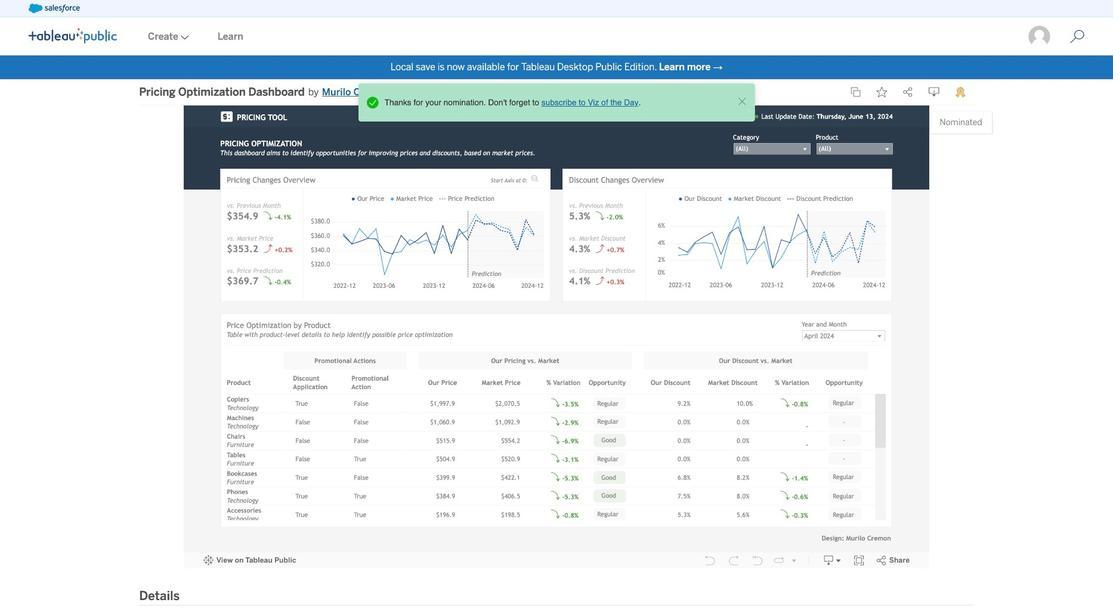 Task type: locate. For each thing, give the bounding box(es) containing it.
share image
[[903, 87, 914, 98]]

favorite button image
[[877, 87, 888, 98]]

t.turtle image
[[1028, 25, 1052, 48]]

alert
[[363, 93, 735, 112]]

go to search image
[[1056, 30, 1099, 44]]

download image
[[929, 87, 940, 98]]

make a copy image
[[851, 87, 861, 98]]



Task type: describe. For each thing, give the bounding box(es) containing it.
salesforce logo image
[[29, 4, 80, 13]]

logo image
[[29, 28, 117, 43]]

create image
[[178, 35, 189, 40]]

nominate for viz of the day image
[[956, 86, 966, 98]]



Task type: vqa. For each thing, say whether or not it's contained in the screenshot.
the t.turtle 'image'
yes



